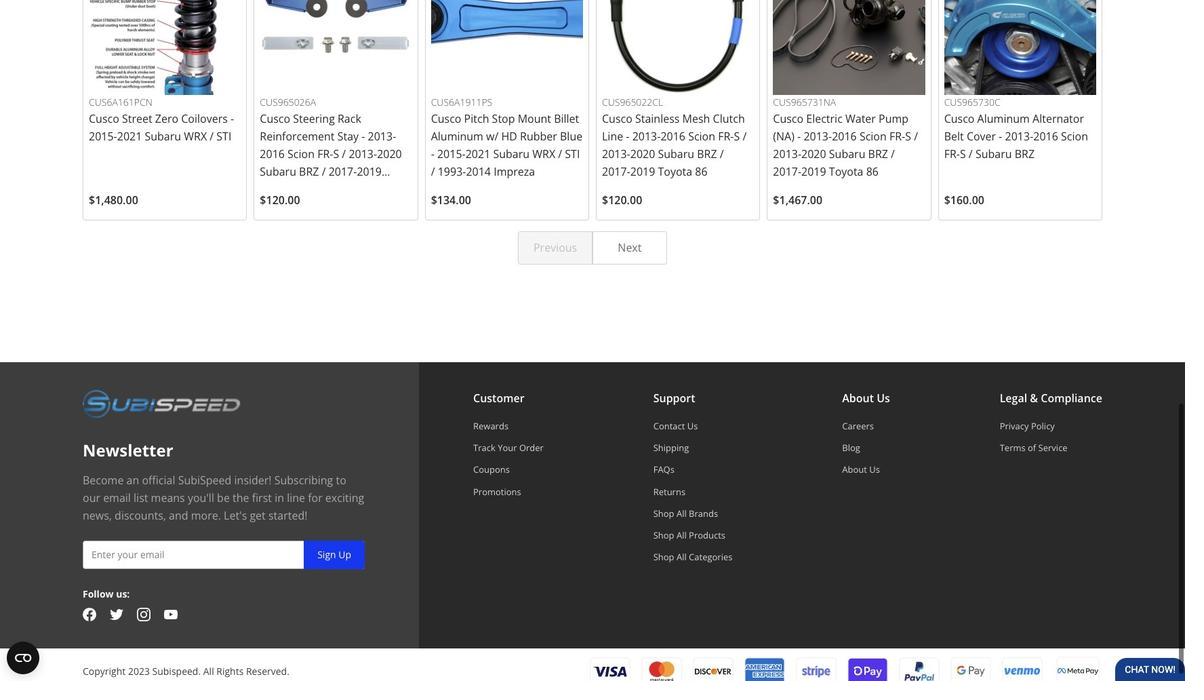 Task type: describe. For each thing, give the bounding box(es) containing it.
wrx inside the cus6a1911ps cusco pitch stop mount billet aluminum w/ hd rubber blue - 2015-2021 subaru wrx / sti / 1993-2014 impreza
[[533, 147, 556, 162]]

us for contact us link
[[688, 420, 698, 432]]

returns
[[654, 485, 686, 498]]

shop for shop all categories
[[654, 551, 675, 563]]

customer
[[474, 391, 525, 406]]

stripe image
[[797, 657, 837, 681]]

2014
[[466, 164, 491, 179]]

- for cusco steering rack reinforcement stay - 2013- 2016 scion fr-s / 2013-2020 subaru brz / 2017-2019 toyota 86
[[362, 129, 365, 144]]

reserved.
[[246, 665, 290, 678]]

about us link
[[843, 464, 891, 476]]

street
[[122, 112, 152, 126]]

cus965731na
[[774, 95, 837, 108]]

follow
[[83, 587, 114, 600]]

in
[[275, 490, 284, 505]]

blog
[[843, 442, 861, 454]]

support
[[654, 391, 696, 406]]

shop all brands
[[654, 507, 719, 520]]

stop
[[492, 112, 515, 126]]

cus965022cl
[[602, 95, 664, 108]]

- for cusco aluminum alternator belt cover - 2013-2016 scion fr-s / subaru brz
[[1000, 129, 1003, 144]]

terms of service link
[[1001, 442, 1103, 454]]

all for categories
[[677, 551, 687, 563]]

discover image
[[693, 657, 734, 681]]

cus965730c cusco aluminum alternator belt cover - 2013-2016 scion fr-s / subaru brz
[[945, 95, 1089, 162]]

and
[[169, 508, 188, 523]]

shop all brands link
[[654, 507, 733, 520]]

$120.00 for cusco stainless mesh clutch line - 2013-2016 scion fr-s / 2013-2020 subaru brz / 2017-2019 toyota 86
[[602, 193, 643, 208]]

line
[[602, 129, 624, 144]]

pump
[[879, 112, 909, 126]]

2013- down stainless
[[633, 129, 661, 144]]

s for clutch
[[734, 129, 740, 144]]

2019 for stay
[[357, 164, 382, 179]]

products
[[689, 529, 726, 541]]

2023
[[128, 665, 150, 678]]

reinforcement
[[260, 129, 335, 144]]

our
[[83, 490, 100, 505]]

subaru inside cus965022cl cusco stainless mesh clutch line - 2013-2016 scion fr-s / 2013-2020 subaru brz / 2017-2019 toyota 86
[[658, 147, 695, 162]]

$120.00 for cusco steering rack reinforcement stay - 2013- 2016 scion fr-s / 2013-2020 subaru brz / 2017-2019 toyota 86
[[260, 193, 300, 208]]

scion for rack
[[288, 147, 315, 162]]

cus6a1 61p cn cusco street zero coilovers - 2015+ wrx / 2015+ sti, image
[[89, 0, 241, 95]]

sti inside the cus6a1911ps cusco pitch stop mount billet aluminum w/ hd rubber blue - 2015-2021 subaru wrx / sti / 1993-2014 impreza
[[565, 147, 580, 162]]

coupons
[[474, 464, 510, 476]]

2015- inside the cus6a161pcn cusco street zero coilovers - 2015-2021 subaru wrx / sti
[[89, 129, 117, 144]]

stay
[[338, 129, 359, 144]]

shop for shop all brands
[[654, 507, 675, 520]]

2013- down the electric
[[804, 129, 833, 144]]

order
[[520, 442, 544, 454]]

cus965 730 c cusco aluminum alternator belt cover - 2013+ ft86, image
[[945, 0, 1097, 95]]

twitter logo image
[[110, 608, 123, 622]]

next link
[[593, 232, 667, 264]]

instagram logo image
[[137, 608, 151, 622]]

next
[[618, 240, 642, 255]]

2017- for stay
[[329, 164, 357, 179]]

subscribing
[[275, 473, 333, 488]]

2013- down line
[[602, 147, 631, 162]]

get
[[250, 508, 266, 523]]

1 about us from the top
[[843, 391, 891, 406]]

all for brands
[[677, 507, 687, 520]]

careers link
[[843, 420, 891, 432]]

facebook logo image
[[83, 608, 96, 622]]

impreza
[[494, 164, 535, 179]]

2020 for line
[[631, 147, 656, 162]]

brands
[[689, 507, 719, 520]]

email
[[103, 490, 131, 505]]

hd
[[502, 129, 518, 144]]

aluminum inside the cus6a1911ps cusco pitch stop mount billet aluminum w/ hd rubber blue - 2015-2021 subaru wrx / sti / 1993-2014 impreza
[[431, 129, 484, 144]]

fr- for reinforcement
[[318, 147, 333, 162]]

more.
[[191, 508, 221, 523]]

to
[[336, 473, 347, 488]]

shop all categories link
[[654, 551, 733, 563]]

promotions
[[474, 485, 522, 498]]

subaru inside cus965731na cusco electric water pump (na) - 2013-2016 scion fr-s / 2013-2020 subaru brz / 2017-2019 toyota 86
[[830, 147, 866, 162]]

brz inside cus965730c cusco aluminum alternator belt cover - 2013-2016 scion fr-s / subaru brz
[[1015, 147, 1035, 162]]

2019 for (na)
[[802, 164, 827, 179]]

googlepay image
[[951, 657, 992, 681]]

scion for water
[[860, 129, 887, 144]]

newsletter
[[83, 439, 173, 461]]

2016 for electric
[[833, 129, 857, 144]]

clutch
[[713, 112, 745, 126]]

subispeed
[[178, 473, 232, 488]]

$1,467.00
[[774, 193, 823, 208]]

Enter your email text field
[[83, 541, 365, 569]]

&
[[1031, 391, 1039, 406]]

cusco for cusco stainless mesh clutch line - 2013-2016 scion fr-s / 2013-2020 subaru brz / 2017-2019 toyota 86
[[602, 112, 633, 126]]

cusco for cusco steering rack reinforcement stay - 2013- 2016 scion fr-s / 2013-2020 subaru brz / 2017-2019 toyota 86
[[260, 112, 290, 126]]

of
[[1029, 442, 1037, 454]]

rewards link
[[474, 420, 544, 432]]

track your order
[[474, 442, 544, 454]]

2016 for steering
[[260, 147, 285, 162]]

subaru inside the cus6a1911ps cusco pitch stop mount billet aluminum w/ hd rubber blue - 2015-2021 subaru wrx / sti / 1993-2014 impreza
[[494, 147, 530, 162]]

rack
[[338, 112, 361, 126]]

alternator
[[1033, 112, 1085, 126]]

cus6a161pcn cusco street zero coilovers - 2015-2021 subaru wrx / sti
[[89, 95, 234, 144]]

become
[[83, 473, 124, 488]]

returns link
[[654, 485, 733, 498]]

cus6a1911ps
[[431, 95, 493, 108]]

us:
[[116, 587, 130, 600]]

pitch
[[464, 112, 489, 126]]

contact
[[654, 420, 686, 432]]

0 vertical spatial us
[[877, 391, 891, 406]]

legal
[[1001, 391, 1028, 406]]

sti inside the cus6a161pcn cusco street zero coilovers - 2015-2021 subaru wrx / sti
[[217, 129, 232, 144]]

means
[[151, 490, 185, 505]]

s for pump
[[906, 129, 912, 144]]

previous
[[534, 240, 578, 255]]

2013- inside cus965730c cusco aluminum alternator belt cover - 2013-2016 scion fr-s / subaru brz
[[1006, 129, 1034, 144]]

contact us
[[654, 420, 698, 432]]

/ inside the cus6a161pcn cusco street zero coilovers - 2015-2021 subaru wrx / sti
[[210, 129, 214, 144]]

service
[[1039, 442, 1068, 454]]

cus965 731 na cusco electric water pump (na) - 2013+ ft86, image
[[774, 0, 926, 95]]

subaru inside cus965730c cusco aluminum alternator belt cover - 2013-2016 scion fr-s / subaru brz
[[976, 147, 1013, 162]]

2016 for aluminum
[[1034, 129, 1059, 144]]

zero
[[155, 112, 179, 126]]

2016 for stainless
[[661, 129, 686, 144]]

visa image
[[590, 657, 631, 681]]

s for belt
[[961, 147, 967, 162]]

2015- inside the cus6a1911ps cusco pitch stop mount billet aluminum w/ hd rubber blue - 2015-2021 subaru wrx / sti / 1993-2014 impreza
[[438, 147, 466, 162]]

sign up
[[318, 548, 351, 561]]

an
[[127, 473, 139, 488]]

cusco for cusco pitch stop mount billet aluminum w/ hd rubber blue - 2015-2021 subaru wrx / sti / 1993-2014 impreza
[[431, 112, 462, 126]]

fr- for clutch
[[719, 129, 734, 144]]

subispeed.
[[152, 665, 201, 678]]

steering
[[293, 112, 335, 126]]

toyota for steering
[[260, 182, 294, 197]]

cus965731na cusco electric water pump (na) - 2013-2016 scion fr-s / 2013-2020 subaru brz / 2017-2019 toyota 86
[[774, 95, 919, 179]]

all for products
[[677, 529, 687, 541]]

shop all products link
[[654, 529, 733, 541]]



Task type: locate. For each thing, give the bounding box(es) containing it.
cusco for cusco street zero coilovers - 2015-2021 subaru wrx / sti
[[89, 112, 119, 126]]

- right line
[[626, 129, 630, 144]]

electric
[[807, 112, 843, 126]]

2017- inside cus965022cl cusco stainless mesh clutch line - 2013-2016 scion fr-s / 2013-2020 subaru brz / 2017-2019 toyota 86
[[602, 164, 631, 179]]

scion down reinforcement
[[288, 147, 315, 162]]

86 for cusco electric water pump (na) - 2013-2016 scion fr-s / 2013-2020 subaru brz / 2017-2019 toyota 86
[[867, 164, 879, 179]]

paypal image
[[900, 657, 940, 681]]

0 vertical spatial about us
[[843, 391, 891, 406]]

- for cusco stainless mesh clutch line - 2013-2016 scion fr-s / 2013-2020 subaru brz / 2017-2019 toyota 86
[[626, 129, 630, 144]]

1 2017- from the left
[[329, 164, 357, 179]]

2017- for (na)
[[774, 164, 802, 179]]

(na)
[[774, 129, 795, 144]]

privacy policy
[[1001, 420, 1056, 432]]

3 cusco from the left
[[602, 112, 633, 126]]

- up $134.00
[[431, 147, 435, 162]]

2016 down water
[[833, 129, 857, 144]]

toyota for electric
[[830, 164, 864, 179]]

s down belt
[[961, 147, 967, 162]]

fr- down the pump
[[890, 129, 906, 144]]

all left "brands" at the bottom of page
[[677, 507, 687, 520]]

2016 inside cus965730c cusco aluminum alternator belt cover - 2013-2016 scion fr-s / subaru brz
[[1034, 129, 1059, 144]]

s down the pump
[[906, 129, 912, 144]]

fr- inside cus965022cl cusco stainless mesh clutch line - 2013-2016 scion fr-s / 2013-2020 subaru brz / 2017-2019 toyota 86
[[719, 129, 734, 144]]

shop all categories
[[654, 551, 733, 563]]

$1,480.00
[[89, 193, 138, 208]]

1 horizontal spatial 2015-
[[438, 147, 466, 162]]

1 vertical spatial aluminum
[[431, 129, 484, 144]]

1 shop from the top
[[654, 507, 675, 520]]

2019 up $1,467.00
[[802, 164, 827, 179]]

2016 down stainless
[[661, 129, 686, 144]]

line
[[287, 490, 305, 505]]

cusco up (na)
[[774, 112, 804, 126]]

toyota down stainless
[[658, 164, 693, 179]]

0 horizontal spatial 86
[[297, 182, 310, 197]]

1 vertical spatial wrx
[[533, 147, 556, 162]]

cusco down cus965026a
[[260, 112, 290, 126]]

0 vertical spatial sti
[[217, 129, 232, 144]]

billet
[[554, 112, 580, 126]]

3 2019 from the left
[[802, 164, 827, 179]]

0 horizontal spatial 2020
[[377, 147, 402, 162]]

cusco
[[89, 112, 119, 126], [260, 112, 290, 126], [602, 112, 633, 126], [774, 112, 804, 126], [431, 112, 462, 126], [945, 112, 975, 126]]

cusco inside the cus6a1911ps cusco pitch stop mount billet aluminum w/ hd rubber blue - 2015-2021 subaru wrx / sti / 1993-2014 impreza
[[431, 112, 462, 126]]

0 horizontal spatial sti
[[217, 129, 232, 144]]

brz inside cus965731na cusco electric water pump (na) - 2013-2016 scion fr-s / 2013-2020 subaru brz / 2017-2019 toyota 86
[[869, 147, 889, 162]]

1993-
[[438, 164, 466, 179]]

shop down shop all brands
[[654, 529, 675, 541]]

discounts,
[[115, 508, 166, 523]]

sti down blue
[[565, 147, 580, 162]]

scion for mesh
[[689, 129, 716, 144]]

2 horizontal spatial 2020
[[802, 147, 827, 162]]

metapay image
[[1058, 668, 1099, 675]]

about us down blog link
[[843, 464, 881, 476]]

2 horizontal spatial 2017-
[[774, 164, 802, 179]]

cusco inside cus965022cl cusco stainless mesh clutch line - 2013-2016 scion fr-s / 2013-2020 subaru brz / 2017-2019 toyota 86
[[602, 112, 633, 126]]

w/
[[486, 129, 499, 144]]

s inside cus965731na cusco electric water pump (na) - 2013-2016 scion fr-s / 2013-2020 subaru brz / 2017-2019 toyota 86
[[906, 129, 912, 144]]

subaru
[[145, 129, 181, 144], [658, 147, 695, 162], [830, 147, 866, 162], [494, 147, 530, 162], [976, 147, 1013, 162], [260, 164, 296, 179]]

2020 for (na)
[[802, 147, 827, 162]]

privacy
[[1001, 420, 1030, 432]]

1 horizontal spatial 2020
[[631, 147, 656, 162]]

2017- up $1,467.00
[[774, 164, 802, 179]]

0 vertical spatial 2021
[[117, 129, 142, 144]]

0 horizontal spatial 2015-
[[89, 129, 117, 144]]

2013- right cover
[[1006, 129, 1034, 144]]

2020 inside the cus965026a cusco steering rack reinforcement stay - 2013- 2016 scion fr-s / 2013-2020 subaru brz / 2017-2019 toyota 86
[[377, 147, 402, 162]]

2013- down 'stay'
[[349, 147, 377, 162]]

started!
[[269, 508, 308, 523]]

2 shop from the top
[[654, 529, 675, 541]]

mastercard image
[[642, 657, 683, 681]]

cus965 026 a cusco steering rack reinforcement stay - 2013+ ft86, image
[[260, 0, 412, 95]]

shop for shop all products
[[654, 529, 675, 541]]

follow us:
[[83, 587, 130, 600]]

cusco inside the cus965026a cusco steering rack reinforcement stay - 2013- 2016 scion fr-s / 2013-2020 subaru brz / 2017-2019 toyota 86
[[260, 112, 290, 126]]

about down blog on the bottom of page
[[843, 464, 868, 476]]

2019 inside cus965022cl cusco stainless mesh clutch line - 2013-2016 scion fr-s / 2013-2020 subaru brz / 2017-2019 toyota 86
[[631, 164, 656, 179]]

2015- down "cus6a161pcn"
[[89, 129, 117, 144]]

$134.00
[[431, 193, 471, 208]]

scion inside cus965022cl cusco stainless mesh clutch line - 2013-2016 scion fr-s / 2013-2020 subaru brz / 2017-2019 toyota 86
[[689, 129, 716, 144]]

1 vertical spatial us
[[688, 420, 698, 432]]

0 vertical spatial shop
[[654, 507, 675, 520]]

terms of service
[[1001, 442, 1068, 454]]

3 2017- from the left
[[774, 164, 802, 179]]

2017- down line
[[602, 164, 631, 179]]

2020 inside cus965022cl cusco stainless mesh clutch line - 2013-2016 scion fr-s / 2013-2020 subaru brz / 2017-2019 toyota 86
[[631, 147, 656, 162]]

2 about us from the top
[[843, 464, 881, 476]]

3 2020 from the left
[[802, 147, 827, 162]]

cus6a161pcn
[[89, 95, 152, 108]]

us up careers link at bottom right
[[877, 391, 891, 406]]

cus965022cl cusco stainless mesh clutch line - 2013-2016 scion fr-s / 2013-2020 subaru brz / 2017-2019 toyota 86
[[602, 95, 747, 179]]

2 cusco from the left
[[260, 112, 290, 126]]

cus6a1911ps cusco pitch stop mount billet aluminum w/ hd rubber blue - 2015-2021 subaru wrx / sti / 1993-2014 impreza
[[431, 95, 583, 179]]

careers
[[843, 420, 875, 432]]

amex image
[[745, 657, 786, 681]]

your
[[498, 442, 517, 454]]

2019 inside the cus965026a cusco steering rack reinforcement stay - 2013- 2016 scion fr-s / 2013-2020 subaru brz / 2017-2019 toyota 86
[[357, 164, 382, 179]]

brz inside the cus965026a cusco steering rack reinforcement stay - 2013- 2016 scion fr-s / 2013-2020 subaru brz / 2017-2019 toyota 86
[[299, 164, 319, 179]]

2021 up 2014
[[466, 147, 491, 162]]

sti down coilovers
[[217, 129, 232, 144]]

fr- down reinforcement
[[318, 147, 333, 162]]

0 horizontal spatial toyota
[[260, 182, 294, 197]]

subaru down reinforcement
[[260, 164, 296, 179]]

wrx down coilovers
[[184, 129, 207, 144]]

cus965026a
[[260, 95, 316, 108]]

86 down reinforcement
[[297, 182, 310, 197]]

- inside cus965730c cusco aluminum alternator belt cover - 2013-2016 scion fr-s / subaru brz
[[1000, 129, 1003, 144]]

belt
[[945, 129, 965, 144]]

- inside the cus6a161pcn cusco street zero coilovers - 2015-2021 subaru wrx / sti
[[231, 112, 234, 126]]

up
[[339, 548, 351, 561]]

exciting
[[326, 490, 364, 505]]

fr- inside cus965731na cusco electric water pump (na) - 2013-2016 scion fr-s / 2013-2020 subaru brz / 2017-2019 toyota 86
[[890, 129, 906, 144]]

brz down alternator
[[1015, 147, 1035, 162]]

- right 'stay'
[[362, 129, 365, 144]]

/ inside cus965730c cusco aluminum alternator belt cover - 2013-2016 scion fr-s / subaru brz
[[969, 147, 973, 162]]

- inside cus965731na cusco electric water pump (na) - 2013-2016 scion fr-s / 2013-2020 subaru brz / 2017-2019 toyota 86
[[798, 129, 801, 144]]

2021 inside the cus6a1911ps cusco pitch stop mount billet aluminum w/ hd rubber blue - 2015-2021 subaru wrx / sti / 1993-2014 impreza
[[466, 147, 491, 162]]

fr- for belt
[[945, 147, 961, 162]]

us
[[877, 391, 891, 406], [688, 420, 698, 432], [870, 464, 881, 476]]

cus965026a cusco steering rack reinforcement stay - 2013- 2016 scion fr-s / 2013-2020 subaru brz / 2017-2019 toyota 86
[[260, 95, 402, 197]]

- right coilovers
[[231, 112, 234, 126]]

86 down water
[[867, 164, 879, 179]]

86 down mesh
[[696, 164, 708, 179]]

1 vertical spatial 2015-
[[438, 147, 466, 162]]

shop down shop all products
[[654, 551, 675, 563]]

news,
[[83, 508, 112, 523]]

terms
[[1001, 442, 1026, 454]]

0 horizontal spatial 2021
[[117, 129, 142, 144]]

0 vertical spatial 2015-
[[89, 129, 117, 144]]

1 2019 from the left
[[357, 164, 382, 179]]

cusco for cusco electric water pump (na) - 2013-2016 scion fr-s / 2013-2020 subaru brz / 2017-2019 toyota 86
[[774, 112, 804, 126]]

2016 inside cus965731na cusco electric water pump (na) - 2013-2016 scion fr-s / 2013-2020 subaru brz / 2017-2019 toyota 86
[[833, 129, 857, 144]]

the
[[233, 490, 249, 505]]

be
[[217, 490, 230, 505]]

0 vertical spatial aluminum
[[978, 112, 1030, 126]]

1 horizontal spatial 2019
[[631, 164, 656, 179]]

fr- inside the cus965026a cusco steering rack reinforcement stay - 2013- 2016 scion fr-s / 2013-2020 subaru brz / 2017-2019 toyota 86
[[318, 147, 333, 162]]

0 horizontal spatial $120.00
[[260, 193, 300, 208]]

1 horizontal spatial 86
[[696, 164, 708, 179]]

shoppay image
[[848, 657, 889, 681]]

2017- inside cus965731na cusco electric water pump (na) - 2013-2016 scion fr-s / 2013-2020 subaru brz / 2017-2019 toyota 86
[[774, 164, 802, 179]]

0 horizontal spatial 2019
[[357, 164, 382, 179]]

- right cover
[[1000, 129, 1003, 144]]

insider!
[[234, 473, 272, 488]]

contact us link
[[654, 420, 733, 432]]

2021 down street
[[117, 129, 142, 144]]

sign
[[318, 548, 336, 561]]

1 horizontal spatial toyota
[[658, 164, 693, 179]]

scion down mesh
[[689, 129, 716, 144]]

- for cusco electric water pump (na) - 2013-2016 scion fr-s / 2013-2020 subaru brz / 2017-2019 toyota 86
[[798, 129, 801, 144]]

1 vertical spatial about us
[[843, 464, 881, 476]]

s inside cus965730c cusco aluminum alternator belt cover - 2013-2016 scion fr-s / subaru brz
[[961, 147, 967, 162]]

-
[[231, 112, 234, 126], [362, 129, 365, 144], [626, 129, 630, 144], [798, 129, 801, 144], [1000, 129, 1003, 144], [431, 147, 435, 162]]

2 horizontal spatial 2019
[[802, 164, 827, 179]]

legal & compliance
[[1001, 391, 1103, 406]]

2020 inside cus965731na cusco electric water pump (na) - 2013-2016 scion fr-s / 2013-2020 subaru brz / 2017-2019 toyota 86
[[802, 147, 827, 162]]

1 about from the top
[[843, 391, 875, 406]]

you'll
[[188, 490, 214, 505]]

s for reinforcement
[[333, 147, 339, 162]]

open widget image
[[7, 642, 39, 674]]

1 cusco from the left
[[89, 112, 119, 126]]

track your order link
[[474, 442, 544, 454]]

cus965730c
[[945, 95, 1001, 108]]

1 horizontal spatial 2021
[[466, 147, 491, 162]]

1 vertical spatial about
[[843, 464, 868, 476]]

toyota down water
[[830, 164, 864, 179]]

2015- up 1993-
[[438, 147, 466, 162]]

scion down alternator
[[1062, 129, 1089, 144]]

toyota inside the cus965026a cusco steering rack reinforcement stay - 2013- 2016 scion fr-s / 2013-2020 subaru brz / 2017-2019 toyota 86
[[260, 182, 294, 197]]

- inside cus965022cl cusco stainless mesh clutch line - 2013-2016 scion fr-s / 2013-2020 subaru brz / 2017-2019 toyota 86
[[626, 129, 630, 144]]

2017-
[[329, 164, 357, 179], [602, 164, 631, 179], [774, 164, 802, 179]]

1 vertical spatial shop
[[654, 529, 675, 541]]

aluminum inside cus965730c cusco aluminum alternator belt cover - 2013-2016 scion fr-s / subaru brz
[[978, 112, 1030, 126]]

4 cusco from the left
[[774, 112, 804, 126]]

us for the 'about us' link
[[870, 464, 881, 476]]

all left rights at the left bottom of the page
[[203, 665, 214, 678]]

copyright
[[83, 665, 126, 678]]

brz down mesh
[[698, 147, 718, 162]]

us up shipping link
[[688, 420, 698, 432]]

subaru down water
[[830, 147, 866, 162]]

1 horizontal spatial wrx
[[533, 147, 556, 162]]

cusco inside the cus6a161pcn cusco street zero coilovers - 2015-2021 subaru wrx / sti
[[89, 112, 119, 126]]

fr- for pump
[[890, 129, 906, 144]]

cusco up belt
[[945, 112, 975, 126]]

cusco up line
[[602, 112, 633, 126]]

3 shop from the top
[[654, 551, 675, 563]]

cusco inside cus965730c cusco aluminum alternator belt cover - 2013-2016 scion fr-s / subaru brz
[[945, 112, 975, 126]]

cus965 022 cl cusco stainless mesh clutch line - 2013+ ft86, image
[[602, 0, 755, 95]]

brz down reinforcement
[[299, 164, 319, 179]]

6 cusco from the left
[[945, 112, 975, 126]]

cusco down "cus6a161pcn"
[[89, 112, 119, 126]]

- inside the cus6a1911ps cusco pitch stop mount billet aluminum w/ hd rubber blue - 2015-2021 subaru wrx / sti / 1993-2014 impreza
[[431, 147, 435, 162]]

0 horizontal spatial wrx
[[184, 129, 207, 144]]

5 cusco from the left
[[431, 112, 462, 126]]

86 inside cus965731na cusco electric water pump (na) - 2013-2016 scion fr-s / 2013-2020 subaru brz / 2017-2019 toyota 86
[[867, 164, 879, 179]]

2 2017- from the left
[[602, 164, 631, 179]]

2016 inside the cus965026a cusco steering rack reinforcement stay - 2013- 2016 scion fr-s / 2013-2020 subaru brz / 2017-2019 toyota 86
[[260, 147, 285, 162]]

youtube logo image
[[164, 608, 178, 622]]

$120.00 up next
[[602, 193, 643, 208]]

2 vertical spatial us
[[870, 464, 881, 476]]

0 horizontal spatial 2017-
[[329, 164, 357, 179]]

copyright 2023 subispeed. all rights reserved.
[[83, 665, 290, 678]]

1 horizontal spatial aluminum
[[978, 112, 1030, 126]]

brz for cusco electric water pump (na) - 2013-2016 scion fr-s / 2013-2020 subaru brz / 2017-2019 toyota 86
[[869, 147, 889, 162]]

2 $120.00 from the left
[[602, 193, 643, 208]]

us down blog link
[[870, 464, 881, 476]]

subaru down stainless
[[658, 147, 695, 162]]

2019 inside cus965731na cusco electric water pump (na) - 2013-2016 scion fr-s / 2013-2020 subaru brz / 2017-2019 toyota 86
[[802, 164, 827, 179]]

cusco down cus6a1911ps in the top left of the page
[[431, 112, 462, 126]]

86 for cusco steering rack reinforcement stay - 2013- 2016 scion fr-s / 2013-2020 subaru brz / 2017-2019 toyota 86
[[297, 182, 310, 197]]

scion inside the cus965026a cusco steering rack reinforcement stay - 2013- 2016 scion fr-s / 2013-2020 subaru brz / 2017-2019 toyota 86
[[288, 147, 315, 162]]

brz inside cus965022cl cusco stainless mesh clutch line - 2013-2016 scion fr-s / 2013-2020 subaru brz / 2017-2019 toyota 86
[[698, 147, 718, 162]]

subaru down cover
[[976, 147, 1013, 162]]

2017- for line
[[602, 164, 631, 179]]

2016 down reinforcement
[[260, 147, 285, 162]]

about up careers
[[843, 391, 875, 406]]

subaru down the zero
[[145, 129, 181, 144]]

0 vertical spatial about
[[843, 391, 875, 406]]

privacy policy link
[[1001, 420, 1103, 432]]

brz down the pump
[[869, 147, 889, 162]]

toyota inside cus965731na cusco electric water pump (na) - 2013-2016 scion fr-s / 2013-2020 subaru brz / 2017-2019 toyota 86
[[830, 164, 864, 179]]

blog link
[[843, 442, 891, 454]]

shop down the returns in the bottom right of the page
[[654, 507, 675, 520]]

toyota inside cus965022cl cusco stainless mesh clutch line - 2013-2016 scion fr-s / 2013-2020 subaru brz / 2017-2019 toyota 86
[[658, 164, 693, 179]]

about us up careers link at bottom right
[[843, 391, 891, 406]]

2013- down (na)
[[774, 147, 802, 162]]

2015-
[[89, 129, 117, 144], [438, 147, 466, 162]]

2020 for stay
[[377, 147, 402, 162]]

scion inside cus965730c cusco aluminum alternator belt cover - 2013-2016 scion fr-s / subaru brz
[[1062, 129, 1089, 144]]

2019 for line
[[631, 164, 656, 179]]

1 $120.00 from the left
[[260, 193, 300, 208]]

toyota for stainless
[[658, 164, 693, 179]]

cus6a1 911 ps cusco pitch stop mount billet aluminum w/ hd rubber blue - 15+ wrx / sti / 14-18 forester, image
[[431, 0, 583, 95]]

fr- inside cus965730c cusco aluminum alternator belt cover - 2013-2016 scion fr-s / subaru brz
[[945, 147, 961, 162]]

subaru down the hd
[[494, 147, 530, 162]]

aluminum up cover
[[978, 112, 1030, 126]]

subispeed logo image
[[83, 389, 241, 418]]

$120.00 down reinforcement
[[260, 193, 300, 208]]

track
[[474, 442, 496, 454]]

aluminum down pitch
[[431, 129, 484, 144]]

scion inside cus965731na cusco electric water pump (na) - 2013-2016 scion fr-s / 2013-2020 subaru brz / 2017-2019 toyota 86
[[860, 129, 887, 144]]

2 vertical spatial shop
[[654, 551, 675, 563]]

all
[[677, 507, 687, 520], [677, 529, 687, 541], [677, 551, 687, 563], [203, 665, 214, 678]]

toyota down reinforcement
[[260, 182, 294, 197]]

shipping
[[654, 442, 690, 454]]

2 2020 from the left
[[631, 147, 656, 162]]

about us
[[843, 391, 891, 406], [843, 464, 881, 476]]

1 2020 from the left
[[377, 147, 402, 162]]

brz for cusco steering rack reinforcement stay - 2013- 2016 scion fr-s / 2013-2020 subaru brz / 2017-2019 toyota 86
[[299, 164, 319, 179]]

sti
[[217, 129, 232, 144], [565, 147, 580, 162]]

1 horizontal spatial sti
[[565, 147, 580, 162]]

categories
[[689, 551, 733, 563]]

subaru inside the cus6a161pcn cusco street zero coilovers - 2015-2021 subaru wrx / sti
[[145, 129, 181, 144]]

86 for cusco stainless mesh clutch line - 2013-2016 scion fr-s / 2013-2020 subaru brz / 2017-2019 toyota 86
[[696, 164, 708, 179]]

water
[[846, 112, 876, 126]]

faqs
[[654, 464, 675, 476]]

s inside cus965022cl cusco stainless mesh clutch line - 2013-2016 scion fr-s / 2013-2020 subaru brz / 2017-2019 toyota 86
[[734, 129, 740, 144]]

wrx
[[184, 129, 207, 144], [533, 147, 556, 162]]

2 horizontal spatial 86
[[867, 164, 879, 179]]

$120.00
[[260, 193, 300, 208], [602, 193, 643, 208]]

1 horizontal spatial 2017-
[[602, 164, 631, 179]]

fr- down belt
[[945, 147, 961, 162]]

faqs link
[[654, 464, 733, 476]]

1 vertical spatial sti
[[565, 147, 580, 162]]

86 inside the cus965026a cusco steering rack reinforcement stay - 2013- 2016 scion fr-s / 2013-2020 subaru brz / 2017-2019 toyota 86
[[297, 182, 310, 197]]

promotions link
[[474, 485, 544, 498]]

cusco for cusco aluminum alternator belt cover - 2013-2016 scion fr-s / subaru brz
[[945, 112, 975, 126]]

2017- down 'stay'
[[329, 164, 357, 179]]

official
[[142, 473, 175, 488]]

2 horizontal spatial toyota
[[830, 164, 864, 179]]

2016 inside cus965022cl cusco stainless mesh clutch line - 2013-2016 scion fr-s / 2013-2020 subaru brz / 2017-2019 toyota 86
[[661, 129, 686, 144]]

venmo image
[[1003, 657, 1043, 681]]

1 vertical spatial 2021
[[466, 147, 491, 162]]

become an official subispeed insider! subscribing to our email list means you'll be the first in line for exciting news, discounts, and more. let's get started!
[[83, 473, 364, 523]]

0 horizontal spatial aluminum
[[431, 129, 484, 144]]

wrx inside the cus6a161pcn cusco street zero coilovers - 2015-2021 subaru wrx / sti
[[184, 129, 207, 144]]

86 inside cus965022cl cusco stainless mesh clutch line - 2013-2016 scion fr-s / 2013-2020 subaru brz / 2017-2019 toyota 86
[[696, 164, 708, 179]]

cusco inside cus965731na cusco electric water pump (na) - 2013-2016 scion fr-s / 2013-2020 subaru brz / 2017-2019 toyota 86
[[774, 112, 804, 126]]

policy
[[1032, 420, 1056, 432]]

fr- down clutch
[[719, 129, 734, 144]]

s down clutch
[[734, 129, 740, 144]]

s down 'stay'
[[333, 147, 339, 162]]

2019 down 'stay'
[[357, 164, 382, 179]]

compliance
[[1042, 391, 1103, 406]]

- inside the cus965026a cusco steering rack reinforcement stay - 2013- 2016 scion fr-s / 2013-2020 subaru brz / 2017-2019 toyota 86
[[362, 129, 365, 144]]

2019 down stainless
[[631, 164, 656, 179]]

- right (na)
[[798, 129, 801, 144]]

scion for alternator
[[1062, 129, 1089, 144]]

2021 inside the cus6a161pcn cusco street zero coilovers - 2015-2021 subaru wrx / sti
[[117, 129, 142, 144]]

0 vertical spatial wrx
[[184, 129, 207, 144]]

2013- right 'stay'
[[368, 129, 396, 144]]

2017- inside the cus965026a cusco steering rack reinforcement stay - 2013- 2016 scion fr-s / 2013-2020 subaru brz / 2017-2019 toyota 86
[[329, 164, 357, 179]]

1 horizontal spatial $120.00
[[602, 193, 643, 208]]

scion down water
[[860, 129, 887, 144]]

$160.00
[[945, 193, 985, 208]]

2016 down alternator
[[1034, 129, 1059, 144]]

2 about from the top
[[843, 464, 868, 476]]

subaru inside the cus965026a cusco steering rack reinforcement stay - 2013- 2016 scion fr-s / 2013-2020 subaru brz / 2017-2019 toyota 86
[[260, 164, 296, 179]]

s inside the cus965026a cusco steering rack reinforcement stay - 2013- 2016 scion fr-s / 2013-2020 subaru brz / 2017-2019 toyota 86
[[333, 147, 339, 162]]

mesh
[[683, 112, 711, 126]]

all down shop all products
[[677, 551, 687, 563]]

stainless
[[636, 112, 680, 126]]

brz for cusco stainless mesh clutch line - 2013-2016 scion fr-s / 2013-2020 subaru brz / 2017-2019 toyota 86
[[698, 147, 718, 162]]

2 2019 from the left
[[631, 164, 656, 179]]

wrx down rubber
[[533, 147, 556, 162]]

all down shop all brands
[[677, 529, 687, 541]]

list
[[134, 490, 148, 505]]



Task type: vqa. For each thing, say whether or not it's contained in the screenshot.


